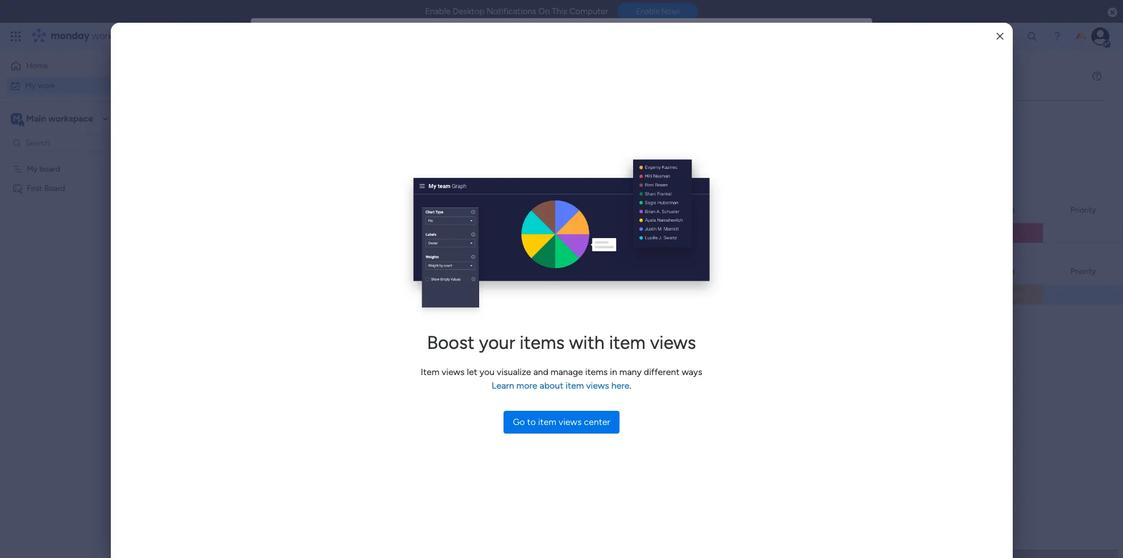 Task type: vqa. For each thing, say whether or not it's contained in the screenshot.
'views'
yes



Task type: locate. For each thing, give the bounding box(es) containing it.
2 1 from the top
[[636, 192, 640, 201]]

0 horizontal spatial working
[[417, 190, 446, 200]]

1 vertical spatial work
[[38, 80, 55, 90]]

on inside dialog
[[448, 190, 457, 200]]

learn more about item views here link
[[492, 380, 629, 391]]

dapulse close image
[[1108, 7, 1117, 18]]

0 vertical spatial items
[[520, 332, 565, 354]]

item 1
[[618, 160, 640, 169], [618, 192, 640, 201], [618, 223, 640, 232]]

1 horizontal spatial working
[[980, 290, 1009, 300]]

item
[[609, 332, 645, 354], [566, 380, 584, 391], [538, 417, 556, 427]]

item down 'manage'
[[566, 380, 584, 391]]

0 vertical spatial board
[[40, 164, 60, 174]]

0 horizontal spatial first board
[[27, 183, 65, 193]]

working
[[417, 190, 446, 200], [980, 290, 1009, 300]]

my work button
[[7, 76, 122, 95]]

monday work management
[[51, 30, 177, 43]]

board
[[40, 164, 60, 174], [616, 229, 637, 239]]

0 vertical spatial working
[[417, 190, 446, 200]]

nov
[[440, 221, 454, 229]]

27m
[[575, 192, 591, 201], [575, 223, 591, 232]]

0 horizontal spatial working on it
[[417, 190, 464, 200]]

1 vertical spatial priority
[[1071, 266, 1096, 276]]

1 horizontal spatial working on it
[[980, 290, 1027, 300]]

this
[[552, 6, 567, 16]]

let
[[467, 367, 477, 377]]

1 horizontal spatial first
[[603, 290, 619, 300]]

views left center
[[559, 417, 582, 427]]

item inside item views let you visualize and manage items in many different ways learn more about item views here .
[[421, 367, 439, 377]]

2 item 1 from the top
[[618, 192, 640, 201]]

0 vertical spatial on
[[448, 190, 457, 200]]

dapulse x slim image
[[997, 32, 1003, 41]]

computer
[[569, 6, 608, 16]]

my
[[25, 80, 36, 90], [27, 164, 38, 174], [603, 229, 614, 239]]

1 vertical spatial item 1
[[618, 192, 640, 201]]

person
[[719, 192, 743, 201]]

0 vertical spatial 27m
[[575, 192, 591, 201]]

1 horizontal spatial items
[[585, 367, 608, 377]]

board
[[44, 183, 65, 193], [644, 205, 665, 215], [644, 266, 665, 276], [621, 290, 641, 300]]

list box containing item 1
[[557, 148, 853, 244]]

dapulse date column image
[[707, 159, 715, 171]]

1 horizontal spatial enable
[[636, 7, 660, 16]]

1 vertical spatial board
[[616, 229, 637, 239]]

1 status from the top
[[992, 205, 1015, 215]]

0 horizontal spatial item
[[538, 417, 556, 427]]

0 horizontal spatial on
[[448, 190, 457, 200]]

select product image
[[10, 31, 22, 42]]

1 vertical spatial items
[[585, 367, 608, 377]]

work inside 'button'
[[38, 80, 55, 90]]

1 horizontal spatial first board
[[603, 290, 641, 300]]

2 vertical spatial item
[[538, 417, 556, 427]]

go to item views center button
[[504, 411, 619, 434]]

1 vertical spatial my board
[[603, 229, 637, 239]]

status down stuck
[[992, 266, 1015, 276]]

manage
[[551, 367, 583, 377]]

1 priority from the top
[[1071, 205, 1096, 215]]

item up many
[[609, 332, 645, 354]]

0 horizontal spatial first
[[27, 183, 42, 193]]

enable left desktop
[[425, 6, 451, 16]]

0 horizontal spatial it
[[459, 190, 464, 200]]

0 vertical spatial my
[[25, 80, 36, 90]]

0 horizontal spatial board
[[40, 164, 60, 174]]

home button
[[7, 57, 122, 75]]

2 vertical spatial 1
[[636, 223, 640, 232]]

1 vertical spatial working on it
[[980, 290, 1027, 300]]

0 horizontal spatial items
[[520, 332, 565, 354]]

working on it
[[417, 190, 464, 200], [980, 290, 1027, 300]]

1
[[636, 160, 640, 169], [636, 192, 640, 201], [636, 223, 640, 232]]

0 horizontal spatial work
[[38, 80, 55, 90]]

first board
[[27, 183, 65, 193], [603, 290, 641, 300]]

enable left 'now!'
[[636, 7, 660, 16]]

enable
[[425, 6, 451, 16], [636, 7, 660, 16]]

0 horizontal spatial list box
[[0, 157, 145, 351]]

list box containing my board
[[0, 157, 145, 351]]

views
[[650, 332, 696, 354], [442, 367, 465, 377], [586, 380, 609, 391], [559, 417, 582, 427]]

1 image
[[957, 23, 967, 36]]

items up and
[[520, 332, 565, 354]]

1 vertical spatial 1
[[636, 192, 640, 201]]

0 vertical spatial it
[[459, 190, 464, 200]]

desktop
[[453, 6, 484, 16]]

status up stuck
[[992, 205, 1015, 215]]

list box inside working on it dialog
[[557, 148, 853, 244]]

enable inside button
[[636, 7, 660, 16]]

1 27m from the top
[[575, 192, 591, 201]]

on
[[448, 190, 457, 200], [1011, 290, 1020, 300]]

items inside item views let you visualize and manage items in many different ways learn more about item views here .
[[585, 367, 608, 377]]

management
[[115, 30, 177, 43]]

boost your items with item views
[[427, 332, 696, 354]]

option
[[0, 159, 145, 161]]

date
[[719, 223, 735, 232]]

work
[[92, 30, 112, 43], [38, 80, 55, 90]]

19
[[431, 221, 438, 229]]

work for my
[[38, 80, 55, 90]]

views left the here
[[586, 380, 609, 391]]

1 vertical spatial first
[[603, 290, 619, 300]]

0 vertical spatial priority
[[1071, 205, 1096, 215]]

1 horizontal spatial list box
[[557, 148, 853, 244]]

workspace image
[[11, 112, 22, 125]]

home
[[26, 61, 48, 70]]

items
[[520, 332, 565, 354], [585, 367, 608, 377]]

1 horizontal spatial board
[[616, 229, 637, 239]]

0 vertical spatial item
[[609, 332, 645, 354]]

0 vertical spatial first
[[27, 183, 42, 193]]

my board
[[27, 164, 60, 174], [603, 229, 637, 239]]

it inside dialog
[[459, 190, 464, 200]]

items left "in"
[[585, 367, 608, 377]]

1 vertical spatial working
[[980, 290, 1009, 300]]

work down home at the left top of the page
[[38, 80, 55, 90]]

item right to
[[538, 417, 556, 427]]

1 horizontal spatial item
[[566, 380, 584, 391]]

in
[[610, 367, 617, 377]]

help image
[[1051, 31, 1063, 42]]

it
[[459, 190, 464, 200], [1022, 290, 1027, 300]]

item
[[618, 160, 634, 169], [618, 192, 634, 201], [618, 223, 634, 232], [421, 367, 439, 377]]

first
[[27, 183, 42, 193], [603, 290, 619, 300]]

2 status from the top
[[992, 266, 1015, 276]]

1 vertical spatial item
[[566, 380, 584, 391]]

1 horizontal spatial work
[[92, 30, 112, 43]]

0 horizontal spatial my board
[[27, 164, 60, 174]]

1 item 1 from the top
[[618, 160, 640, 169]]

0 vertical spatial work
[[92, 30, 112, 43]]

0 vertical spatial 1
[[636, 160, 640, 169]]

1 vertical spatial status
[[992, 266, 1015, 276]]

workspace selection element
[[11, 112, 95, 126]]

0 horizontal spatial enable
[[425, 6, 451, 16]]

list box
[[557, 148, 853, 244], [0, 157, 145, 351]]

dapulse date column image
[[707, 222, 715, 234]]

status
[[992, 205, 1015, 215], [992, 266, 1015, 276]]

first up with
[[603, 290, 619, 300]]

3 1 from the top
[[636, 223, 640, 232]]

1 horizontal spatial on
[[1011, 290, 1020, 300]]

main
[[26, 113, 46, 124]]

item views let you visualize and manage items in many different ways learn more about item views here .
[[421, 367, 702, 391]]

my work
[[25, 80, 55, 90]]

19 nov
[[431, 221, 454, 229]]

work right monday
[[92, 30, 112, 43]]

priority
[[1071, 205, 1096, 215], [1071, 266, 1096, 276]]

2 vertical spatial my
[[603, 229, 614, 239]]

0 vertical spatial status
[[992, 205, 1015, 215]]

0 vertical spatial my board
[[27, 164, 60, 174]]

go to item views center
[[513, 417, 610, 427]]

2 vertical spatial item 1
[[618, 223, 640, 232]]

0 vertical spatial working on it
[[417, 190, 464, 200]]

1 vertical spatial it
[[1022, 290, 1027, 300]]

0 vertical spatial item 1
[[618, 160, 640, 169]]

1 vertical spatial 27m
[[575, 223, 591, 232]]

notifications
[[487, 6, 536, 16]]

0 vertical spatial first board
[[27, 183, 65, 193]]

2 27m from the top
[[575, 223, 591, 232]]

first right shareable board image
[[27, 183, 42, 193]]

different
[[644, 367, 679, 377]]



Task type: describe. For each thing, give the bounding box(es) containing it.
1 horizontal spatial my board
[[603, 229, 637, 239]]

apps image
[[999, 31, 1010, 42]]

views left let on the bottom left of the page
[[442, 367, 465, 377]]

board inside 'list box'
[[44, 183, 65, 193]]

jacob simon image
[[1091, 27, 1109, 45]]

stuck
[[993, 228, 1014, 238]]

views inside button
[[559, 417, 582, 427]]

my board inside 'list box'
[[27, 164, 60, 174]]

enable for enable desktop notifications on this computer
[[425, 6, 451, 16]]

with
[[569, 332, 605, 354]]

about
[[540, 380, 563, 391]]

visualize
[[497, 367, 531, 377]]

my board link
[[601, 223, 706, 244]]

first board link
[[601, 285, 706, 305]]

working on it dialog
[[0, 0, 1123, 558]]

now!
[[661, 7, 679, 16]]

on
[[538, 6, 550, 16]]

ways
[[682, 367, 702, 377]]

to
[[527, 417, 536, 427]]

workspace
[[48, 113, 93, 124]]

.
[[629, 380, 631, 391]]

enable for enable now!
[[636, 7, 660, 16]]

boost
[[427, 332, 475, 354]]

v2 multiple person column image
[[707, 190, 715, 202]]

2 priority from the top
[[1071, 266, 1096, 276]]

main workspace
[[26, 113, 93, 124]]

learn
[[492, 380, 514, 391]]

2 horizontal spatial item
[[609, 332, 645, 354]]

item inside item views let you visualize and manage items in many different ways learn more about item views here .
[[566, 380, 584, 391]]

more
[[516, 380, 537, 391]]

enable now!
[[636, 7, 679, 16]]

work for monday
[[92, 30, 112, 43]]

you
[[480, 367, 495, 377]]

search everything image
[[1026, 31, 1038, 42]]

enable now! button
[[617, 3, 698, 20]]

1 horizontal spatial it
[[1022, 290, 1027, 300]]

views up different
[[650, 332, 696, 354]]

shareable board image
[[12, 183, 23, 194]]

monday
[[51, 30, 90, 43]]

your
[[479, 332, 515, 354]]

1 vertical spatial first board
[[603, 290, 641, 300]]

1 1 from the top
[[636, 160, 640, 169]]

3 item 1 from the top
[[618, 223, 640, 232]]

board inside 'list box'
[[40, 164, 60, 174]]

center
[[584, 417, 610, 427]]

1 vertical spatial my
[[27, 164, 38, 174]]

item inside button
[[538, 417, 556, 427]]

1 vertical spatial on
[[1011, 290, 1020, 300]]

here
[[611, 380, 629, 391]]

working inside dialog
[[417, 190, 446, 200]]

my inside 'button'
[[25, 80, 36, 90]]

working on it inside dialog
[[417, 190, 464, 200]]

enable desktop notifications on this computer
[[425, 6, 608, 16]]

m
[[13, 113, 20, 123]]

Filter dashboard by text search field
[[168, 114, 275, 132]]

Search in workspace field
[[24, 136, 95, 149]]

and
[[533, 367, 548, 377]]

many
[[619, 367, 642, 377]]

go
[[513, 417, 525, 427]]



